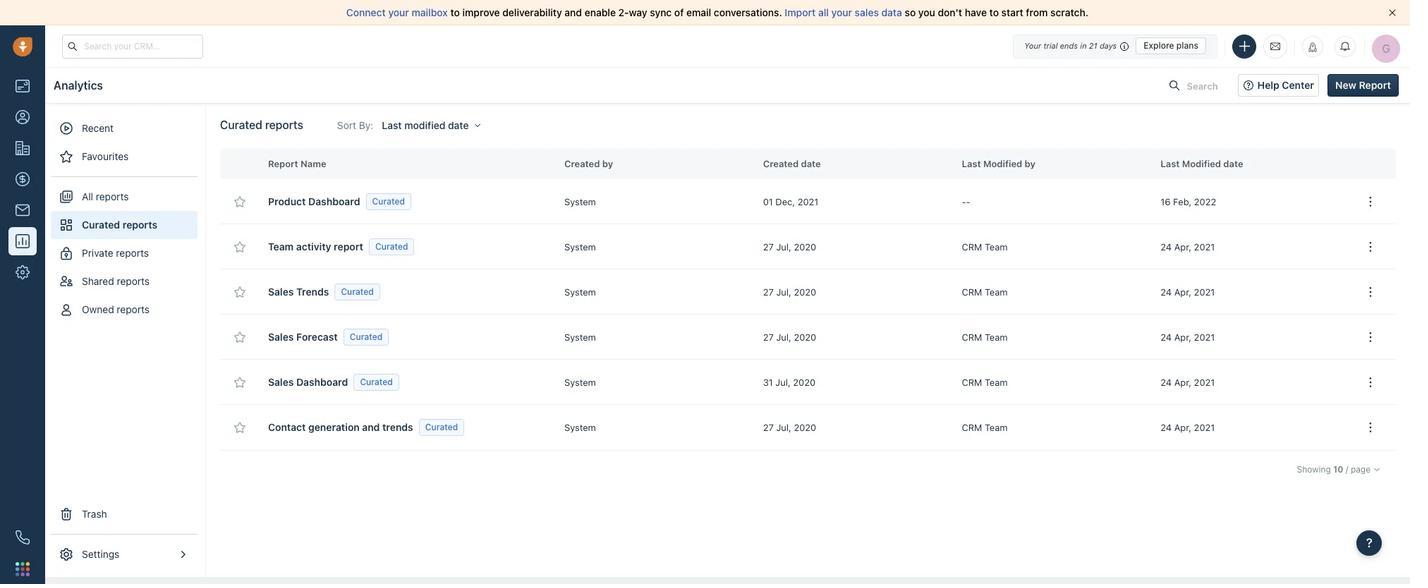 Task type: vqa. For each thing, say whether or not it's contained in the screenshot.
after
no



Task type: locate. For each thing, give the bounding box(es) containing it.
your right "all"
[[832, 6, 852, 18]]

0 horizontal spatial to
[[451, 6, 460, 18]]

1 horizontal spatial your
[[832, 6, 852, 18]]

to
[[451, 6, 460, 18], [990, 6, 999, 18]]

import all your sales data link
[[785, 6, 905, 18]]

to left start
[[990, 6, 999, 18]]

your
[[388, 6, 409, 18], [832, 6, 852, 18]]

and
[[565, 6, 582, 18]]

explore plans link
[[1136, 37, 1207, 54]]

ends
[[1060, 41, 1078, 50]]

to right mailbox
[[451, 6, 460, 18]]

way
[[629, 6, 647, 18]]

0 horizontal spatial your
[[388, 6, 409, 18]]

1 your from the left
[[388, 6, 409, 18]]

21
[[1089, 41, 1098, 50]]

conversations.
[[714, 6, 782, 18]]

2 your from the left
[[832, 6, 852, 18]]

data
[[882, 6, 902, 18]]

1 horizontal spatial to
[[990, 6, 999, 18]]

2 to from the left
[[990, 6, 999, 18]]

import
[[785, 6, 816, 18]]

improve
[[463, 6, 500, 18]]

connect your mailbox to improve deliverability and enable 2-way sync of email conversations. import all your sales data so you don't have to start from scratch.
[[346, 6, 1089, 18]]

your left mailbox
[[388, 6, 409, 18]]

close image
[[1389, 9, 1396, 16]]

have
[[965, 6, 987, 18]]

sales
[[855, 6, 879, 18]]



Task type: describe. For each thing, give the bounding box(es) containing it.
mailbox
[[412, 6, 448, 18]]

freshworks switcher image
[[16, 562, 30, 576]]

email
[[687, 6, 711, 18]]

connect your mailbox link
[[346, 6, 451, 18]]

sync
[[650, 6, 672, 18]]

all
[[818, 6, 829, 18]]

of
[[675, 6, 684, 18]]

send email image
[[1271, 40, 1281, 52]]

phone element
[[8, 524, 37, 552]]

connect
[[346, 6, 386, 18]]

explore
[[1144, 40, 1175, 51]]

what's new image
[[1308, 42, 1318, 52]]

you
[[919, 6, 936, 18]]

your
[[1025, 41, 1042, 50]]

2-
[[619, 6, 629, 18]]

start
[[1002, 6, 1024, 18]]

don't
[[938, 6, 963, 18]]

trial
[[1044, 41, 1058, 50]]

in
[[1080, 41, 1087, 50]]

your trial ends in 21 days
[[1025, 41, 1117, 50]]

scratch.
[[1051, 6, 1089, 18]]

so
[[905, 6, 916, 18]]

Search your CRM... text field
[[62, 34, 203, 58]]

explore plans
[[1144, 40, 1199, 51]]

deliverability
[[503, 6, 562, 18]]

enable
[[585, 6, 616, 18]]

phone image
[[16, 531, 30, 545]]

1 to from the left
[[451, 6, 460, 18]]

plans
[[1177, 40, 1199, 51]]

days
[[1100, 41, 1117, 50]]

from
[[1026, 6, 1048, 18]]



